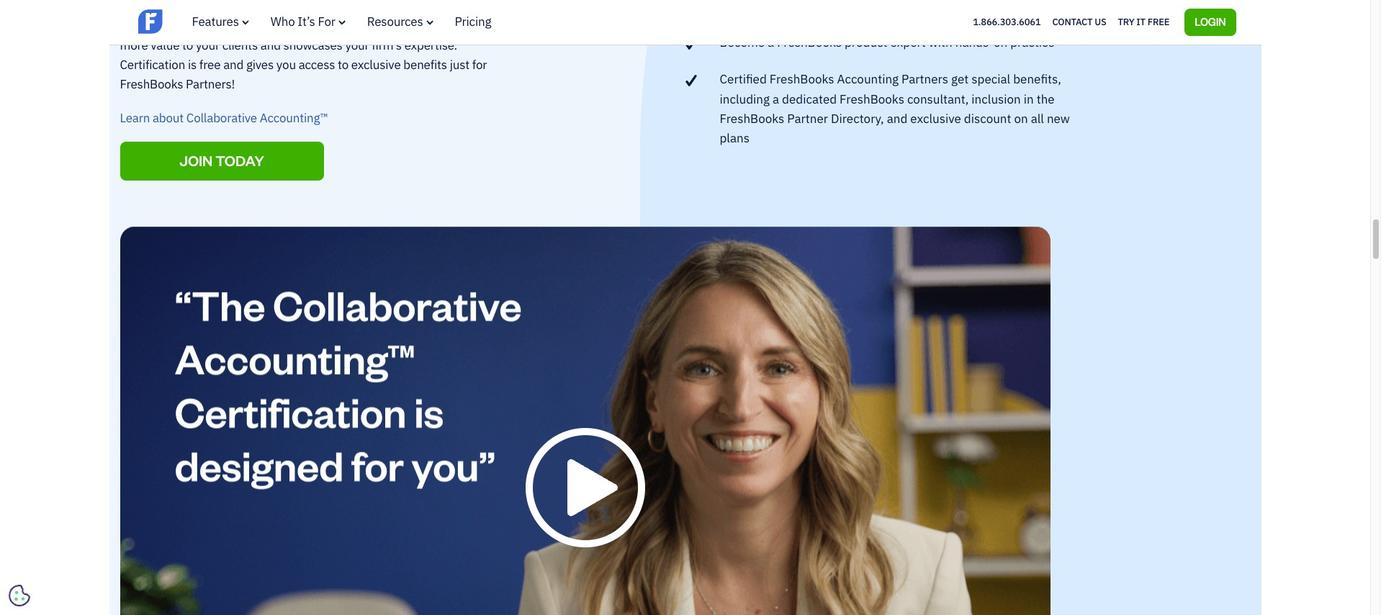 Task type: describe. For each thing, give the bounding box(es) containing it.
freshbooks up dedicated
[[770, 72, 835, 87]]

who it's for link
[[271, 14, 346, 30]]

cookie preferences image
[[9, 586, 30, 607]]

value
[[151, 37, 180, 53]]

1 vertical spatial collaborative
[[186, 110, 257, 126]]

certified
[[720, 72, 767, 87]]

it
[[1137, 16, 1146, 28]]

gives
[[246, 57, 274, 73]]

resources
[[367, 14, 423, 30]]

a inside certified freshbooks accounting partners get special benefits, including a dedicated freshbooks consultant, inclusion in the freshbooks partner directory, and exclusive discount on all new plans
[[773, 91, 780, 107]]

1.866.303.6061 link
[[973, 16, 1041, 28]]

freshbooks logo image
[[138, 8, 250, 35]]

and inside certified freshbooks accounting partners get special benefits, including a dedicated freshbooks consultant, inclusion in the freshbooks partner directory, and exclusive discount on all new plans
[[887, 111, 908, 127]]

pricing
[[455, 14, 491, 30]]

learning
[[251, 0, 294, 14]]

collaborative accounting
[[262, 17, 395, 33]]

for
[[318, 14, 336, 30]]

pricing link
[[455, 14, 491, 30]]

contact
[[1053, 16, 1093, 28]]

system
[[398, 17, 436, 33]]

freshbooks inside uplevel your skills while learning to combine technology and workflows on freshbooks to create a
[[136, 17, 199, 33]]

exclusive inside certified freshbooks accounting partners get special benefits, including a dedicated freshbooks consultant, inclusion in the freshbooks partner directory, and exclusive discount on all new plans
[[911, 111, 962, 127]]

1.866.303.6061
[[973, 16, 1041, 28]]

become a freshbooks product expert with hands-on practice
[[720, 35, 1055, 50]]

combine
[[311, 0, 357, 14]]

freshbooks down 'including'
[[720, 111, 785, 127]]

create
[[216, 17, 250, 33]]

1 vertical spatial on
[[994, 35, 1008, 50]]

about
[[153, 110, 184, 126]]

skills
[[190, 0, 217, 14]]

try
[[1118, 16, 1135, 28]]

who it's for
[[271, 14, 336, 30]]

login link
[[1185, 8, 1237, 36]]

resources link
[[367, 14, 433, 30]]

to down skills
[[202, 17, 213, 33]]

partners
[[902, 72, 949, 87]]

accounting™
[[260, 110, 328, 126]]

freshbooks left "product"
[[777, 35, 842, 50]]

collaborative accounting link
[[262, 17, 395, 33]]

uplevel your skills while learning to combine technology and workflows on freshbooks to create a
[[120, 0, 500, 33]]

freshbooks up directory,
[[840, 91, 905, 107]]

product
[[845, 35, 888, 50]]

learn about collaborative accounting™ link
[[120, 110, 328, 126]]

exclusive inside system that adds more value to your clients and showcases your firm's expertise. certification is free and gives you access to exclusive benefits just for freshbooks partners!
[[351, 57, 401, 73]]

on inside certified freshbooks accounting partners get special benefits, including a dedicated freshbooks consultant, inclusion in the freshbooks partner directory, and exclusive discount on all new plans
[[1015, 111, 1028, 127]]

expertise.
[[405, 37, 457, 53]]

workflows
[[445, 0, 500, 14]]

contact us
[[1053, 16, 1107, 28]]

your inside uplevel your skills while learning to combine technology and workflows on freshbooks to create a
[[163, 0, 187, 14]]

try it free link
[[1118, 13, 1170, 32]]

just
[[450, 57, 470, 73]]

1 horizontal spatial collaborative
[[262, 17, 332, 33]]

access
[[299, 57, 335, 73]]

all
[[1031, 111, 1045, 127]]

it's
[[298, 14, 315, 30]]

to up is
[[182, 37, 193, 53]]

that
[[439, 17, 461, 33]]

login
[[1195, 15, 1226, 28]]

learn
[[120, 110, 150, 126]]

new
[[1047, 111, 1070, 127]]

plans
[[720, 131, 750, 147]]

and up gives
[[261, 37, 281, 53]]



Task type: locate. For each thing, give the bounding box(es) containing it.
your left firm's
[[345, 37, 369, 53]]

directory,
[[831, 111, 884, 127]]

0 horizontal spatial your
[[163, 0, 187, 14]]

expert
[[891, 35, 926, 50]]

while
[[219, 0, 248, 14]]

partners!
[[186, 77, 235, 92]]

join today link
[[120, 142, 324, 181]]

2 horizontal spatial your
[[345, 37, 369, 53]]

accounting inside certified freshbooks accounting partners get special benefits, including a dedicated freshbooks consultant, inclusion in the freshbooks partner directory, and exclusive discount on all new plans
[[838, 72, 899, 87]]

2 horizontal spatial on
[[1015, 111, 1028, 127]]

a right become
[[768, 35, 775, 50]]

system that adds more value to your clients and showcases your firm's expertise. certification is free and gives you access to exclusive benefits just for freshbooks partners!
[[120, 17, 490, 92]]

certification
[[120, 57, 185, 73]]

0 vertical spatial collaborative
[[262, 17, 332, 33]]

including
[[720, 91, 770, 107]]

us
[[1095, 16, 1107, 28]]

get
[[952, 72, 969, 87]]

accounting down "product"
[[838, 72, 899, 87]]

your left skills
[[163, 0, 187, 14]]

and down clients
[[223, 57, 244, 73]]

uplevel
[[120, 0, 160, 14]]

to
[[297, 0, 308, 14], [202, 17, 213, 33], [182, 37, 193, 53], [338, 57, 349, 73]]

1 vertical spatial exclusive
[[911, 111, 962, 127]]

to right access
[[338, 57, 349, 73]]

clients
[[222, 37, 258, 53]]

benefits,
[[1014, 72, 1062, 87]]

0 horizontal spatial exclusive
[[351, 57, 401, 73]]

in
[[1024, 91, 1034, 107]]

hands-
[[956, 35, 994, 50]]

your
[[163, 0, 187, 14], [196, 37, 220, 53], [345, 37, 369, 53]]

more
[[120, 37, 148, 53]]

0 horizontal spatial on
[[120, 17, 133, 33]]

exclusive down firm's
[[351, 57, 401, 73]]

accounting up firm's
[[335, 17, 395, 33]]

0 vertical spatial a
[[252, 17, 259, 33]]

consultant,
[[908, 91, 969, 107]]

special
[[972, 72, 1011, 87]]

2 vertical spatial on
[[1015, 111, 1028, 127]]

on
[[120, 17, 133, 33], [994, 35, 1008, 50], [1015, 111, 1028, 127]]

practice
[[1011, 35, 1055, 50]]

benefits
[[404, 57, 447, 73]]

a right create
[[252, 17, 259, 33]]

and right directory,
[[887, 111, 908, 127]]

0 vertical spatial on
[[120, 17, 133, 33]]

1 horizontal spatial accounting
[[838, 72, 899, 87]]

firm's
[[372, 37, 402, 53]]

0 horizontal spatial collaborative
[[186, 110, 257, 126]]

adds
[[463, 17, 490, 33]]

features
[[192, 14, 239, 30]]

who
[[271, 14, 295, 30]]

cookie consent banner dialog
[[11, 439, 227, 605]]

for
[[472, 57, 487, 73]]

dedicated
[[782, 91, 837, 107]]

and
[[422, 0, 442, 14], [261, 37, 281, 53], [223, 57, 244, 73], [887, 111, 908, 127]]

certified freshbooks accounting partners get special benefits, including a dedicated freshbooks consultant, inclusion in the freshbooks partner directory, and exclusive discount on all new plans
[[720, 72, 1070, 147]]

showcases
[[284, 37, 343, 53]]

try it free
[[1118, 16, 1170, 28]]

1 horizontal spatial your
[[196, 37, 220, 53]]

freshbooks down 'certification'
[[120, 77, 183, 92]]

collaborative
[[262, 17, 332, 33], [186, 110, 257, 126]]

0 horizontal spatial accounting
[[335, 17, 395, 33]]

the
[[1037, 91, 1055, 107]]

free
[[199, 57, 221, 73]]

0 vertical spatial accounting
[[335, 17, 395, 33]]

and up system
[[422, 0, 442, 14]]

today
[[215, 151, 264, 170]]

contact us link
[[1053, 13, 1107, 32]]

exclusive down consultant,
[[911, 111, 962, 127]]

your up free
[[196, 37, 220, 53]]

inclusion
[[972, 91, 1021, 107]]

exclusive
[[351, 57, 401, 73], [911, 111, 962, 127]]

1 horizontal spatial exclusive
[[911, 111, 962, 127]]

on inside uplevel your skills while learning to combine technology and workflows on freshbooks to create a
[[120, 17, 133, 33]]

features link
[[192, 14, 249, 30]]

1 horizontal spatial on
[[994, 35, 1008, 50]]

partner
[[788, 111, 828, 127]]

join today
[[180, 151, 264, 170]]

2 vertical spatial a
[[773, 91, 780, 107]]

you
[[277, 57, 296, 73]]

0 vertical spatial exclusive
[[351, 57, 401, 73]]

to up who it's for
[[297, 0, 308, 14]]

on up more
[[120, 17, 133, 33]]

and inside uplevel your skills while learning to combine technology and workflows on freshbooks to create a
[[422, 0, 442, 14]]

a
[[252, 17, 259, 33], [768, 35, 775, 50], [773, 91, 780, 107]]

freshbooks inside system that adds more value to your clients and showcases your firm's expertise. certification is free and gives you access to exclusive benefits just for freshbooks partners!
[[120, 77, 183, 92]]

free
[[1148, 16, 1170, 28]]

learn about collaborative accounting™
[[120, 110, 328, 126]]

become
[[720, 35, 765, 50]]

technology
[[360, 0, 419, 14]]

with
[[929, 35, 953, 50]]

on left all
[[1015, 111, 1028, 127]]

freshbooks
[[136, 17, 199, 33], [777, 35, 842, 50], [770, 72, 835, 87], [120, 77, 183, 92], [840, 91, 905, 107], [720, 111, 785, 127]]

is
[[188, 57, 197, 73]]

accounting
[[335, 17, 395, 33], [838, 72, 899, 87]]

discount
[[964, 111, 1012, 127]]

1 vertical spatial a
[[768, 35, 775, 50]]

a inside uplevel your skills while learning to combine technology and workflows on freshbooks to create a
[[252, 17, 259, 33]]

on down 1.866.303.6061 'link'
[[994, 35, 1008, 50]]

freshbooks up value
[[136, 17, 199, 33]]

join
[[180, 151, 213, 170]]

a right 'including'
[[773, 91, 780, 107]]

1 vertical spatial accounting
[[838, 72, 899, 87]]



Task type: vqa. For each thing, say whether or not it's contained in the screenshot.
Frequently
no



